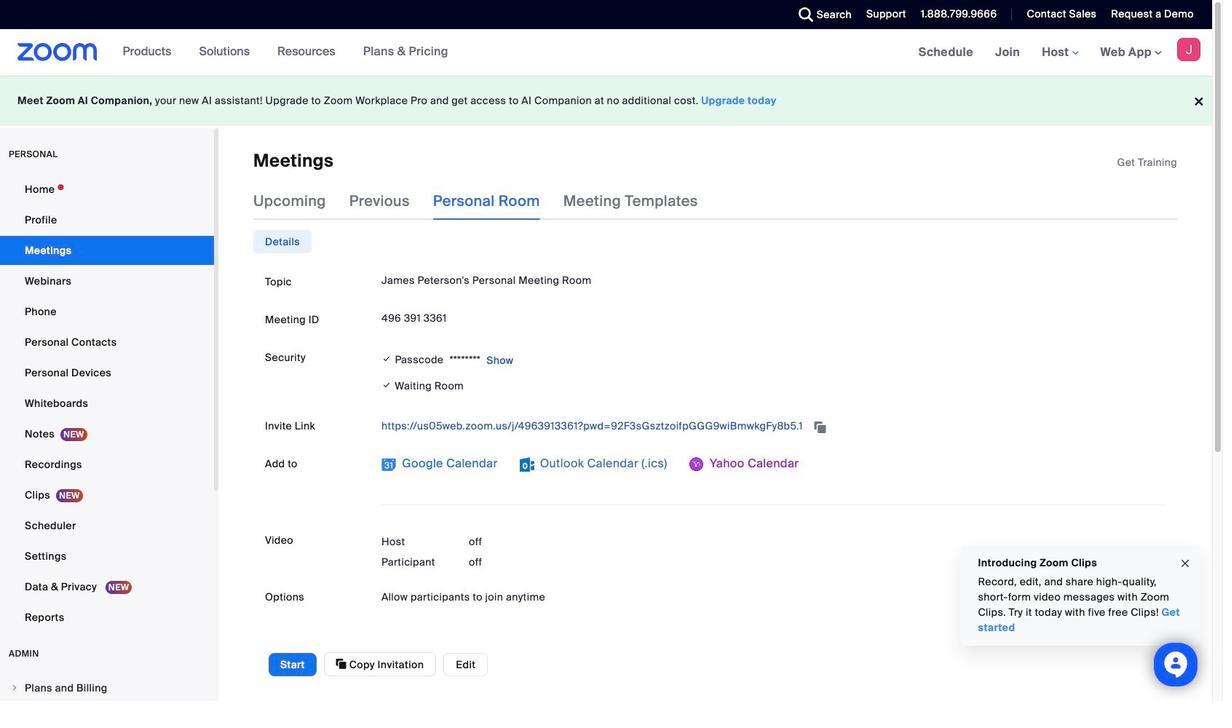 Task type: describe. For each thing, give the bounding box(es) containing it.
copy image
[[336, 658, 346, 671]]

profile picture image
[[1177, 38, 1200, 61]]

close image
[[1179, 555, 1191, 572]]

add to google calendar image
[[381, 457, 396, 472]]

meetings navigation
[[908, 29, 1212, 76]]

checked image
[[381, 352, 392, 366]]

personal menu menu
[[0, 175, 214, 633]]

product information navigation
[[112, 29, 459, 76]]

zoom logo image
[[17, 43, 97, 61]]



Task type: vqa. For each thing, say whether or not it's contained in the screenshot.
type image
no



Task type: locate. For each thing, give the bounding box(es) containing it.
tab
[[253, 230, 312, 254]]

tab list
[[253, 230, 312, 254]]

right image
[[10, 684, 19, 692]]

application
[[1117, 155, 1177, 170]]

checked image
[[381, 378, 392, 393]]

menu item
[[0, 674, 214, 701]]

tabs of meeting tab list
[[253, 182, 721, 220]]

add to yahoo calendar image
[[689, 457, 704, 472]]

copy url image
[[813, 422, 827, 432]]

footer
[[0, 76, 1212, 126]]

banner
[[0, 29, 1212, 76]]

add to outlook calendar (.ics) image
[[519, 457, 534, 472]]



